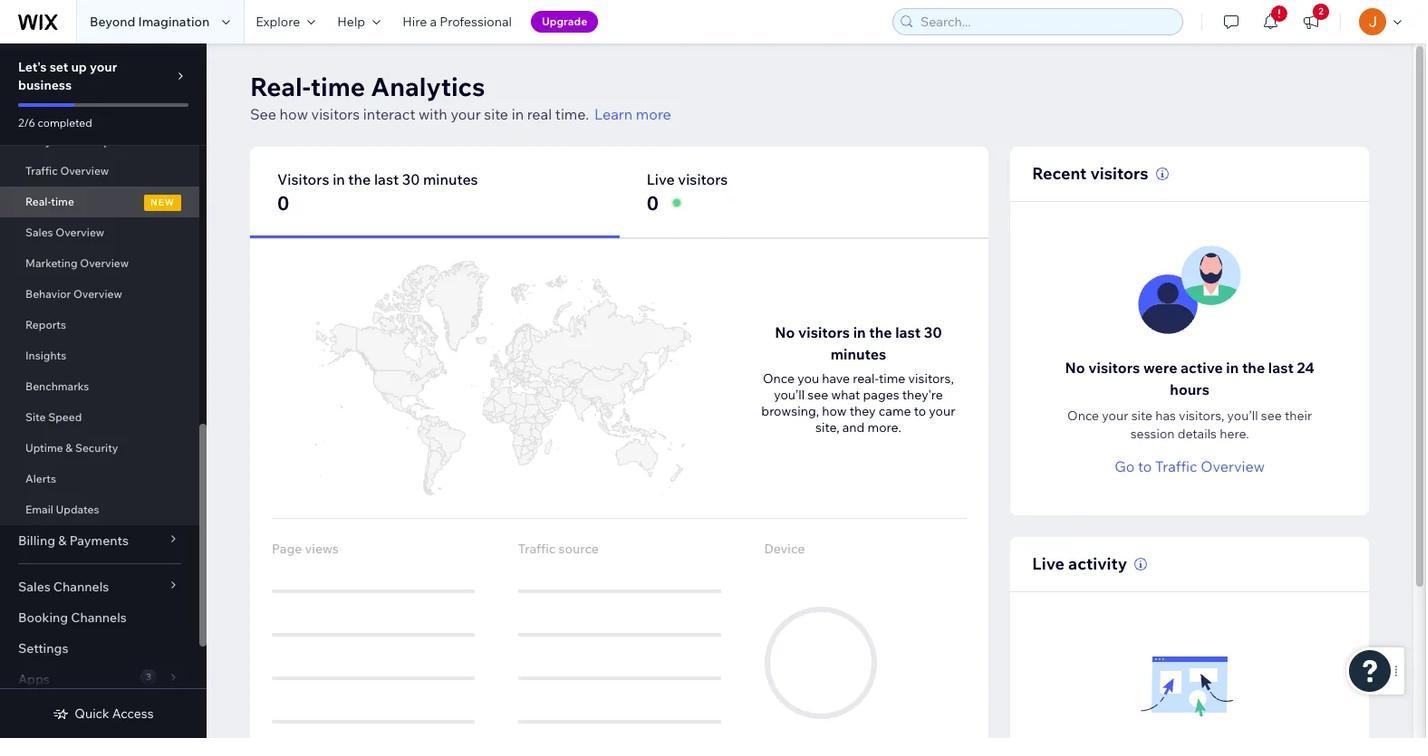 Task type: describe. For each thing, give the bounding box(es) containing it.
active
[[1181, 359, 1223, 377]]

live activity
[[1032, 554, 1127, 574]]

uptime
[[25, 441, 63, 455]]

the inside visitors in the last 30 minutes 0
[[348, 170, 371, 188]]

1 vertical spatial to
[[1138, 458, 1152, 476]]

see inside no visitors in the last 30 minutes once you have real-time visitors, you'll see what pages they're browsing, how they came to your site, and more.
[[808, 387, 828, 403]]

reports link
[[0, 310, 199, 341]]

upgrade
[[542, 14, 587, 28]]

live for live visitors
[[647, 170, 675, 188]]

real
[[527, 105, 552, 123]]

traffic source
[[518, 541, 599, 557]]

tab list containing 0
[[250, 147, 989, 238]]

payments
[[69, 533, 129, 549]]

3
[[146, 671, 151, 683]]

2/6
[[18, 116, 35, 130]]

time for real-time
[[51, 195, 74, 208]]

time.
[[555, 105, 589, 123]]

a chart. image
[[272, 261, 729, 497]]

help
[[337, 14, 365, 30]]

settings link
[[0, 633, 199, 664]]

analytics & reports button
[[0, 125, 199, 156]]

analytics inside dropdown button
[[18, 132, 74, 149]]

new
[[150, 197, 175, 208]]

updates
[[56, 503, 99, 516]]

visitors, inside no visitors were active in the last 24 hours once your site has visitors, you'll see their session details here.
[[1179, 408, 1225, 424]]

overview for behavior overview
[[73, 287, 122, 301]]

in inside "real-time analytics see how visitors interact with your site in real time. learn more"
[[512, 105, 524, 123]]

no visitors in the last 30 minutes once you have real-time visitors, you'll see what pages they're browsing, how they came to your site, and more.
[[761, 323, 956, 436]]

24
[[1297, 359, 1315, 377]]

browsing,
[[761, 403, 819, 420]]

here.
[[1220, 426, 1249, 442]]

with
[[419, 105, 447, 123]]

to inside no visitors in the last 30 minutes once you have real-time visitors, you'll see what pages they're browsing, how they came to your site, and more.
[[914, 403, 926, 420]]

benchmarks link
[[0, 372, 199, 402]]

visitors, inside no visitors in the last 30 minutes once you have real-time visitors, you'll see what pages they're browsing, how they came to your site, and more.
[[908, 371, 954, 387]]

up
[[71, 59, 87, 75]]

device
[[764, 541, 805, 557]]

minutes inside no visitors in the last 30 minutes once you have real-time visitors, you'll see what pages they're browsing, how they came to your site, and more.
[[831, 345, 886, 363]]

sales channels button
[[0, 572, 199, 603]]

visitors for recent visitors
[[1090, 163, 1149, 184]]

site,
[[816, 420, 840, 436]]

your inside no visitors were active in the last 24 hours once your site has visitors, you'll see their session details here.
[[1102, 408, 1129, 424]]

quick access
[[75, 706, 154, 722]]

see inside no visitors were active in the last 24 hours once your site has visitors, you'll see their session details here.
[[1261, 408, 1282, 424]]

insights link
[[0, 341, 199, 372]]

in inside visitors in the last 30 minutes 0
[[333, 170, 345, 188]]

speed
[[48, 410, 82, 424]]

sales channels
[[18, 579, 109, 595]]

and
[[842, 420, 865, 436]]

time inside no visitors in the last 30 minutes once you have real-time visitors, you'll see what pages they're browsing, how they came to your site, and more.
[[879, 371, 906, 387]]

overview for marketing overview
[[80, 256, 129, 270]]

traffic overview link
[[0, 156, 199, 187]]

professional
[[440, 14, 512, 30]]

real-time analytics see how visitors interact with your site in real time. learn more
[[250, 71, 671, 123]]

business
[[18, 77, 72, 93]]

how inside no visitors in the last 30 minutes once you have real-time visitors, you'll see what pages they're browsing, how they came to your site, and more.
[[822, 403, 847, 420]]

quick access button
[[53, 706, 154, 722]]

in inside no visitors in the last 30 minutes once you have real-time visitors, you'll see what pages they're browsing, how they came to your site, and more.
[[853, 323, 866, 342]]

billing & payments
[[18, 533, 129, 549]]

their
[[1285, 408, 1312, 424]]

30 inside no visitors in the last 30 minutes once you have real-time visitors, you'll see what pages they're browsing, how they came to your site, and more.
[[924, 323, 942, 342]]

source
[[559, 541, 599, 557]]

upgrade button
[[531, 11, 598, 33]]

last inside no visitors in the last 30 minutes once you have real-time visitors, you'll see what pages they're browsing, how they came to your site, and more.
[[895, 323, 921, 342]]

quick
[[75, 706, 109, 722]]

visitors for live visitors
[[678, 170, 728, 188]]

more.
[[868, 420, 901, 436]]

more
[[636, 105, 671, 123]]

learn more link
[[594, 103, 671, 125]]

behavior
[[25, 287, 71, 301]]

real-
[[853, 371, 879, 387]]

hours
[[1170, 381, 1210, 399]]

visitors
[[277, 170, 329, 188]]

your inside let's set up your business
[[90, 59, 117, 75]]

Search... field
[[915, 9, 1177, 34]]

recent visitors
[[1032, 163, 1149, 184]]

security
[[75, 441, 118, 455]]

email
[[25, 503, 53, 516]]

site speed
[[25, 410, 82, 424]]

no visitors were active in the last 24 hours once your site has visitors, you'll see their session details here.
[[1065, 359, 1315, 442]]

& for analytics
[[76, 132, 85, 149]]

uptime & security link
[[0, 433, 199, 464]]

1 vertical spatial traffic
[[1155, 458, 1197, 476]]

you
[[798, 371, 819, 387]]

0 inside visitors in the last 30 minutes 0
[[277, 191, 289, 215]]

the inside no visitors in the last 30 minutes once you have real-time visitors, you'll see what pages they're browsing, how they came to your site, and more.
[[869, 323, 892, 342]]

your inside no visitors in the last 30 minutes once you have real-time visitors, you'll see what pages they're browsing, how they came to your site, and more.
[[929, 403, 956, 420]]

once inside no visitors were active in the last 24 hours once your site has visitors, you'll see their session details here.
[[1067, 408, 1099, 424]]

go
[[1115, 458, 1135, 476]]

site inside "real-time analytics see how visitors interact with your site in real time. learn more"
[[484, 105, 508, 123]]

sales overview
[[25, 226, 104, 239]]

marketing overview
[[25, 256, 129, 270]]

& for uptime
[[66, 441, 73, 455]]

site inside no visitors were active in the last 24 hours once your site has visitors, you'll see their session details here.
[[1131, 408, 1153, 424]]

behavior overview
[[25, 287, 122, 301]]

access
[[112, 706, 154, 722]]

they
[[850, 403, 876, 420]]

hire a professional link
[[392, 0, 523, 43]]



Task type: locate. For each thing, give the bounding box(es) containing it.
1 horizontal spatial real-
[[250, 71, 311, 102]]

hire
[[402, 14, 427, 30]]

analytics inside "real-time analytics see how visitors interact with your site in real time. learn more"
[[371, 71, 485, 102]]

0 vertical spatial &
[[76, 132, 85, 149]]

no inside no visitors in the last 30 minutes once you have real-time visitors, you'll see what pages they're browsing, how they came to your site, and more.
[[775, 323, 795, 342]]

1 vertical spatial sales
[[18, 579, 50, 595]]

how right see
[[280, 105, 308, 123]]

1 horizontal spatial traffic
[[518, 541, 556, 557]]

real- up see
[[250, 71, 311, 102]]

0 horizontal spatial to
[[914, 403, 926, 420]]

let's set up your business
[[18, 59, 117, 93]]

1 horizontal spatial you'll
[[1227, 408, 1258, 424]]

the
[[348, 170, 371, 188], [869, 323, 892, 342], [1242, 359, 1265, 377]]

time up came
[[879, 371, 906, 387]]

1 vertical spatial time
[[51, 195, 74, 208]]

&
[[76, 132, 85, 149], [66, 441, 73, 455], [58, 533, 67, 549]]

learn
[[594, 105, 633, 123]]

live for live activity
[[1032, 554, 1065, 574]]

minutes inside visitors in the last 30 minutes 0
[[423, 170, 478, 188]]

time for real-time analytics see how visitors interact with your site in real time. learn more
[[311, 71, 365, 102]]

the right visitors
[[348, 170, 371, 188]]

site
[[484, 105, 508, 123], [1131, 408, 1153, 424]]

& inside dropdown button
[[76, 132, 85, 149]]

0 vertical spatial sales
[[25, 226, 53, 239]]

let's
[[18, 59, 47, 75]]

you'll left have
[[774, 387, 805, 403]]

0 vertical spatial last
[[374, 170, 399, 188]]

0 vertical spatial reports
[[88, 132, 135, 149]]

0 vertical spatial see
[[808, 387, 828, 403]]

visitors inside no visitors were active in the last 24 hours once your site has visitors, you'll see their session details here.
[[1088, 359, 1140, 377]]

0 horizontal spatial see
[[808, 387, 828, 403]]

0 vertical spatial how
[[280, 105, 308, 123]]

live left activity
[[1032, 554, 1065, 574]]

0 vertical spatial to
[[914, 403, 926, 420]]

live inside tab list
[[647, 170, 675, 188]]

& right the uptime on the left of page
[[66, 441, 73, 455]]

1 horizontal spatial see
[[1261, 408, 1282, 424]]

sales for sales overview
[[25, 226, 53, 239]]

visitors inside no visitors in the last 30 minutes once you have real-time visitors, you'll see what pages they're browsing, how they came to your site, and more.
[[798, 323, 850, 342]]

no inside no visitors were active in the last 24 hours once your site has visitors, you'll see their session details here.
[[1065, 359, 1085, 377]]

overview up marketing overview
[[56, 226, 104, 239]]

traffic for traffic overview
[[25, 164, 58, 178]]

booking channels
[[18, 610, 127, 626]]

sales for sales channels
[[18, 579, 50, 595]]

visitors inside "real-time analytics see how visitors interact with your site in real time. learn more"
[[311, 105, 360, 123]]

0 vertical spatial live
[[647, 170, 675, 188]]

once inside no visitors in the last 30 minutes once you have real-time visitors, you'll see what pages they're browsing, how they came to your site, and more.
[[763, 371, 795, 387]]

insights
[[25, 349, 66, 362]]

see left what
[[808, 387, 828, 403]]

& for billing
[[58, 533, 67, 549]]

& inside popup button
[[58, 533, 67, 549]]

beyond imagination
[[90, 14, 210, 30]]

overview down sales overview link
[[80, 256, 129, 270]]

2 horizontal spatial last
[[1268, 359, 1294, 377]]

live down more
[[647, 170, 675, 188]]

visitors
[[311, 105, 360, 123], [1090, 163, 1149, 184], [678, 170, 728, 188], [798, 323, 850, 342], [1088, 359, 1140, 377]]

& down the 'completed'
[[76, 132, 85, 149]]

site speed link
[[0, 402, 199, 433]]

0 horizontal spatial site
[[484, 105, 508, 123]]

0 horizontal spatial live
[[647, 170, 675, 188]]

1 vertical spatial no
[[1065, 359, 1085, 377]]

1 horizontal spatial time
[[311, 71, 365, 102]]

once left you
[[763, 371, 795, 387]]

30 up the they're
[[924, 323, 942, 342]]

0 vertical spatial no
[[775, 323, 795, 342]]

no for in
[[775, 323, 795, 342]]

1 vertical spatial the
[[869, 323, 892, 342]]

alerts link
[[0, 464, 199, 495]]

1 vertical spatial you'll
[[1227, 408, 1258, 424]]

1 vertical spatial site
[[1131, 408, 1153, 424]]

overview
[[60, 164, 109, 178], [56, 226, 104, 239], [80, 256, 129, 270], [73, 287, 122, 301], [1201, 458, 1265, 476]]

1 vertical spatial &
[[66, 441, 73, 455]]

no for were
[[1065, 359, 1085, 377]]

last inside no visitors were active in the last 24 hours once your site has visitors, you'll see their session details here.
[[1268, 359, 1294, 377]]

real- for real-time analytics see how visitors interact with your site in real time. learn more
[[250, 71, 311, 102]]

1 horizontal spatial once
[[1067, 408, 1099, 424]]

1 vertical spatial how
[[822, 403, 847, 420]]

your
[[90, 59, 117, 75], [451, 105, 481, 123], [929, 403, 956, 420], [1102, 408, 1129, 424]]

traffic left source
[[518, 541, 556, 557]]

0 horizontal spatial analytics
[[18, 132, 74, 149]]

views
[[305, 541, 339, 557]]

0 horizontal spatial once
[[763, 371, 795, 387]]

in right visitors
[[333, 170, 345, 188]]

to right go
[[1138, 458, 1152, 476]]

your inside "real-time analytics see how visitors interact with your site in real time. learn more"
[[451, 105, 481, 123]]

0 vertical spatial channels
[[53, 579, 109, 595]]

sales up booking
[[18, 579, 50, 595]]

0 horizontal spatial minutes
[[423, 170, 478, 188]]

0 horizontal spatial the
[[348, 170, 371, 188]]

page views
[[272, 541, 339, 557]]

traffic overview
[[25, 164, 109, 178]]

1 horizontal spatial minutes
[[831, 345, 886, 363]]

recent
[[1032, 163, 1087, 184]]

billing & payments button
[[0, 526, 199, 556]]

in inside no visitors were active in the last 24 hours once your site has visitors, you'll see their session details here.
[[1226, 359, 1239, 377]]

1 horizontal spatial 0
[[647, 191, 659, 215]]

site up session
[[1131, 408, 1153, 424]]

0 horizontal spatial traffic
[[25, 164, 58, 178]]

last up the they're
[[895, 323, 921, 342]]

details
[[1178, 426, 1217, 442]]

overview for traffic overview
[[60, 164, 109, 178]]

activity
[[1068, 554, 1127, 574]]

1 horizontal spatial visitors,
[[1179, 408, 1225, 424]]

channels down sales channels popup button
[[71, 610, 127, 626]]

1 horizontal spatial how
[[822, 403, 847, 420]]

30 inside visitors in the last 30 minutes 0
[[402, 170, 420, 188]]

channels inside sales channels popup button
[[53, 579, 109, 595]]

booking
[[18, 610, 68, 626]]

tab list
[[250, 147, 989, 238]]

1 vertical spatial real-
[[25, 195, 51, 208]]

0 horizontal spatial reports
[[25, 318, 66, 332]]

visitors, up came
[[908, 371, 954, 387]]

reports inside dropdown button
[[88, 132, 135, 149]]

0 vertical spatial time
[[311, 71, 365, 102]]

time up sales overview on the left of the page
[[51, 195, 74, 208]]

go to traffic overview
[[1115, 458, 1265, 476]]

visitors for no visitors were active in the last 24 hours once your site has visitors, you'll see their session details here.
[[1088, 359, 1140, 377]]

marketing
[[25, 256, 78, 270]]

2 horizontal spatial the
[[1242, 359, 1265, 377]]

you'll inside no visitors in the last 30 minutes once you have real-time visitors, you'll see what pages they're browsing, how they came to your site, and more.
[[774, 387, 805, 403]]

sidebar element
[[0, 43, 207, 738]]

real- for real-time
[[25, 195, 51, 208]]

1 0 from the left
[[277, 191, 289, 215]]

completed
[[38, 116, 92, 130]]

30 down interact
[[402, 170, 420, 188]]

billing
[[18, 533, 55, 549]]

real- up sales overview on the left of the page
[[25, 195, 51, 208]]

1 horizontal spatial analytics
[[371, 71, 485, 102]]

overview down the marketing overview link
[[73, 287, 122, 301]]

0 horizontal spatial real-
[[25, 195, 51, 208]]

1 vertical spatial once
[[1067, 408, 1099, 424]]

site
[[25, 410, 46, 424]]

1 vertical spatial reports
[[25, 318, 66, 332]]

sales overview link
[[0, 217, 199, 248]]

in up real-
[[853, 323, 866, 342]]

0 vertical spatial visitors,
[[908, 371, 954, 387]]

the up real-
[[869, 323, 892, 342]]

explore
[[256, 14, 300, 30]]

real-time
[[25, 195, 74, 208]]

1 horizontal spatial last
[[895, 323, 921, 342]]

0 horizontal spatial no
[[775, 323, 795, 342]]

traffic for traffic source
[[518, 541, 556, 557]]

1 vertical spatial channels
[[71, 610, 127, 626]]

1 vertical spatial live
[[1032, 554, 1065, 574]]

traffic up "real-time"
[[25, 164, 58, 178]]

traffic inside sidebar element
[[25, 164, 58, 178]]

uptime & security
[[25, 441, 118, 455]]

has
[[1156, 408, 1176, 424]]

0 vertical spatial site
[[484, 105, 508, 123]]

how
[[280, 105, 308, 123], [822, 403, 847, 420]]

2 vertical spatial the
[[1242, 359, 1265, 377]]

2 0 from the left
[[647, 191, 659, 215]]

real- inside "real-time analytics see how visitors interact with your site in real time. learn more"
[[250, 71, 311, 102]]

channels for sales channels
[[53, 579, 109, 595]]

reports up 'insights'
[[25, 318, 66, 332]]

2 vertical spatial last
[[1268, 359, 1294, 377]]

last inside visitors in the last 30 minutes 0
[[374, 170, 399, 188]]

1 horizontal spatial reports
[[88, 132, 135, 149]]

your right with
[[451, 105, 481, 123]]

time up interact
[[311, 71, 365, 102]]

in right active
[[1226, 359, 1239, 377]]

channels inside booking channels link
[[71, 610, 127, 626]]

in
[[512, 105, 524, 123], [333, 170, 345, 188], [853, 323, 866, 342], [1226, 359, 1239, 377]]

0 horizontal spatial time
[[51, 195, 74, 208]]

imagination
[[138, 14, 210, 30]]

analytics up with
[[371, 71, 485, 102]]

to right came
[[914, 403, 926, 420]]

traffic down details
[[1155, 458, 1197, 476]]

last left 24
[[1268, 359, 1294, 377]]

benchmarks
[[25, 380, 89, 393]]

analytics down 2/6 completed
[[18, 132, 74, 149]]

channels for booking channels
[[71, 610, 127, 626]]

visitors in the last 30 minutes 0
[[277, 170, 478, 215]]

reports
[[88, 132, 135, 149], [25, 318, 66, 332]]

to
[[914, 403, 926, 420], [1138, 458, 1152, 476]]

overview for sales overview
[[56, 226, 104, 239]]

in left real
[[512, 105, 524, 123]]

have
[[822, 371, 850, 387]]

your left has
[[1102, 408, 1129, 424]]

0 vertical spatial you'll
[[774, 387, 805, 403]]

0 vertical spatial the
[[348, 170, 371, 188]]

0 down live visitors
[[647, 191, 659, 215]]

0 horizontal spatial visitors,
[[908, 371, 954, 387]]

go to traffic overview link
[[1115, 456, 1265, 478]]

visitors for no visitors in the last 30 minutes once you have real-time visitors, you'll see what pages they're browsing, how they came to your site, and more.
[[798, 323, 850, 342]]

analytics & reports
[[18, 132, 135, 149]]

0 vertical spatial once
[[763, 371, 795, 387]]

beyond
[[90, 14, 135, 30]]

overview down analytics & reports
[[60, 164, 109, 178]]

what
[[831, 387, 860, 403]]

sales inside popup button
[[18, 579, 50, 595]]

the right active
[[1242, 359, 1265, 377]]

help button
[[326, 0, 392, 43]]

see
[[808, 387, 828, 403], [1261, 408, 1282, 424]]

real-
[[250, 71, 311, 102], [25, 195, 51, 208]]

marketing overview link
[[0, 248, 199, 279]]

0 vertical spatial 30
[[402, 170, 420, 188]]

no up "browsing,"
[[775, 323, 795, 342]]

once left has
[[1067, 408, 1099, 424]]

your right came
[[929, 403, 956, 420]]

they're
[[902, 387, 943, 403]]

0 horizontal spatial 30
[[402, 170, 420, 188]]

0 vertical spatial real-
[[250, 71, 311, 102]]

0 horizontal spatial last
[[374, 170, 399, 188]]

1 horizontal spatial no
[[1065, 359, 1085, 377]]

a
[[430, 14, 437, 30]]

set
[[50, 59, 68, 75]]

2 horizontal spatial traffic
[[1155, 458, 1197, 476]]

1 vertical spatial minutes
[[831, 345, 886, 363]]

overview down here.
[[1201, 458, 1265, 476]]

1 horizontal spatial live
[[1032, 554, 1065, 574]]

0
[[277, 191, 289, 215], [647, 191, 659, 215]]

1 horizontal spatial site
[[1131, 408, 1153, 424]]

interact
[[363, 105, 415, 123]]

1 vertical spatial last
[[895, 323, 921, 342]]

0 vertical spatial analytics
[[371, 71, 485, 102]]

last down interact
[[374, 170, 399, 188]]

see left their on the right bottom of the page
[[1261, 408, 1282, 424]]

booking channels link
[[0, 603, 199, 633]]

pages
[[863, 387, 899, 403]]

30
[[402, 170, 420, 188], [924, 323, 942, 342]]

2 vertical spatial &
[[58, 533, 67, 549]]

1 horizontal spatial the
[[869, 323, 892, 342]]

time inside "real-time analytics see how visitors interact with your site in real time. learn more"
[[311, 71, 365, 102]]

channels up booking channels
[[53, 579, 109, 595]]

were
[[1143, 359, 1177, 377]]

1 vertical spatial 30
[[924, 323, 942, 342]]

minutes up real-
[[831, 345, 886, 363]]

0 horizontal spatial 0
[[277, 191, 289, 215]]

hire a professional
[[402, 14, 512, 30]]

sales
[[25, 226, 53, 239], [18, 579, 50, 595]]

1 vertical spatial visitors,
[[1179, 408, 1225, 424]]

minutes down with
[[423, 170, 478, 188]]

how inside "real-time analytics see how visitors interact with your site in real time. learn more"
[[280, 105, 308, 123]]

0 vertical spatial traffic
[[25, 164, 58, 178]]

2/6 completed
[[18, 116, 92, 130]]

0 horizontal spatial you'll
[[774, 387, 805, 403]]

reports up traffic overview link
[[88, 132, 135, 149]]

2 button
[[1291, 0, 1331, 43]]

your right 'up'
[[90, 59, 117, 75]]

analytics
[[371, 71, 485, 102], [18, 132, 74, 149]]

page
[[272, 541, 302, 557]]

visitors inside tab list
[[678, 170, 728, 188]]

no left the "were"
[[1065, 359, 1085, 377]]

how left they
[[822, 403, 847, 420]]

visitors, up details
[[1179, 408, 1225, 424]]

2
[[1319, 5, 1324, 17]]

2 vertical spatial traffic
[[518, 541, 556, 557]]

0 vertical spatial minutes
[[423, 170, 478, 188]]

2 vertical spatial time
[[879, 371, 906, 387]]

the inside no visitors were active in the last 24 hours once your site has visitors, you'll see their session details here.
[[1242, 359, 1265, 377]]

1 vertical spatial see
[[1261, 408, 1282, 424]]

site left real
[[484, 105, 508, 123]]

0 down visitors
[[277, 191, 289, 215]]

alerts
[[25, 472, 56, 486]]

apps
[[18, 671, 50, 688]]

2 horizontal spatial time
[[879, 371, 906, 387]]

& right billing
[[58, 533, 67, 549]]

1 vertical spatial analytics
[[18, 132, 74, 149]]

sales down "real-time"
[[25, 226, 53, 239]]

time inside sidebar element
[[51, 195, 74, 208]]

you'll
[[774, 387, 805, 403], [1227, 408, 1258, 424]]

you'll up here.
[[1227, 408, 1258, 424]]

0 horizontal spatial how
[[280, 105, 308, 123]]

you'll inside no visitors were active in the last 24 hours once your site has visitors, you'll see their session details here.
[[1227, 408, 1258, 424]]

live
[[647, 170, 675, 188], [1032, 554, 1065, 574]]

1 horizontal spatial to
[[1138, 458, 1152, 476]]

1 horizontal spatial 30
[[924, 323, 942, 342]]

see
[[250, 105, 276, 123]]

real- inside sidebar element
[[25, 195, 51, 208]]

no
[[775, 323, 795, 342], [1065, 359, 1085, 377]]



Task type: vqa. For each thing, say whether or not it's contained in the screenshot.
for to the top
no



